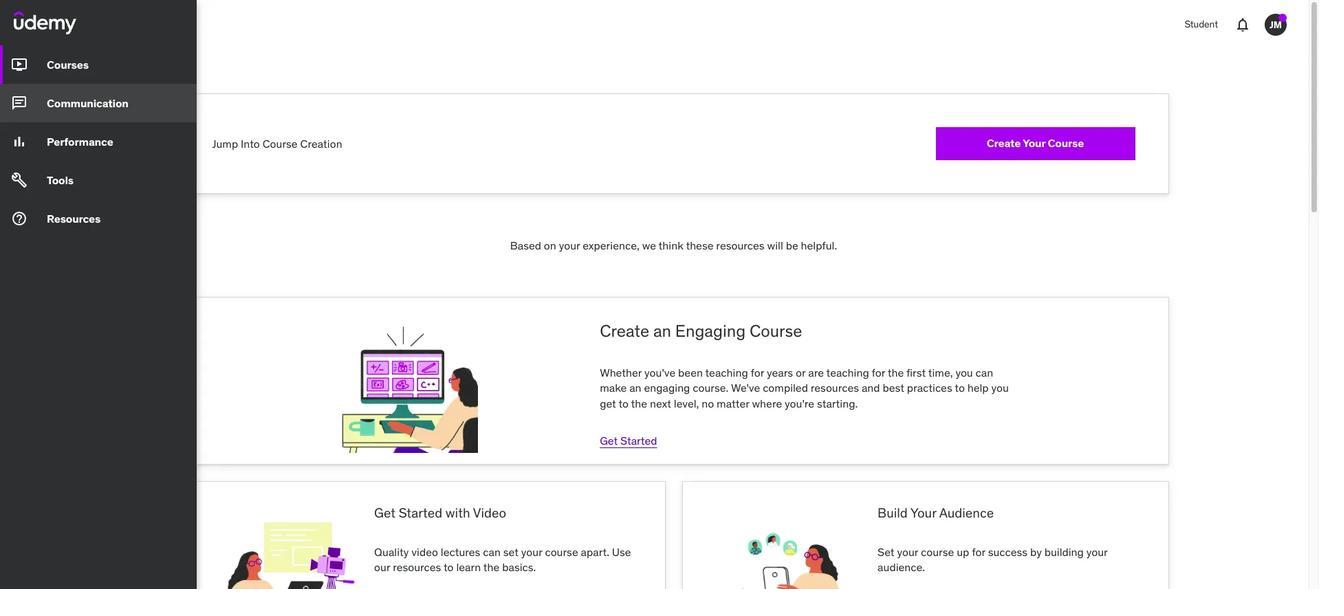 Task type: vqa. For each thing, say whether or not it's contained in the screenshot.
molecular
no



Task type: locate. For each thing, give the bounding box(es) containing it.
quality
[[374, 546, 409, 559]]

the left next
[[631, 397, 648, 411]]

1 horizontal spatial create
[[987, 137, 1021, 150]]

for up we've
[[751, 366, 765, 380]]

2 teaching from the left
[[827, 366, 870, 380]]

or
[[796, 366, 806, 380]]

medium image inside tools link
[[11, 172, 28, 189]]

time,
[[929, 366, 953, 380]]

years
[[767, 366, 793, 380]]

1 horizontal spatial course
[[921, 546, 955, 559]]

medium image left performance
[[11, 134, 28, 150]]

0 horizontal spatial course
[[263, 137, 298, 151]]

1 horizontal spatial to
[[619, 397, 629, 411]]

2 medium image from the top
[[11, 172, 28, 189]]

medium image left "courses" at left top
[[11, 57, 28, 73]]

basics.
[[502, 561, 536, 575]]

get for get started
[[600, 434, 618, 448]]

with
[[446, 505, 470, 522]]

resources left will
[[717, 239, 765, 253]]

1 course from the left
[[545, 546, 578, 559]]

get
[[600, 434, 618, 448], [374, 505, 396, 522]]

jump
[[212, 137, 238, 151]]

no
[[702, 397, 714, 411]]

for for build your audience
[[972, 546, 986, 559]]

medium image inside courses link
[[11, 57, 28, 73]]

1 medium image from the top
[[11, 95, 28, 112]]

1 horizontal spatial course
[[750, 321, 803, 342]]

be
[[786, 239, 799, 253]]

2 horizontal spatial the
[[888, 366, 904, 380]]

2 course from the left
[[921, 546, 955, 559]]

for up and
[[872, 366, 886, 380]]

medium image inside "resources" link
[[11, 211, 28, 227]]

you've
[[645, 366, 676, 380]]

0 vertical spatial started
[[621, 434, 658, 448]]

teaching up and
[[827, 366, 870, 380]]

0 vertical spatial your
[[1023, 137, 1046, 150]]

the right learn
[[484, 561, 500, 575]]

1 horizontal spatial get
[[600, 434, 618, 448]]

for
[[751, 366, 765, 380], [872, 366, 886, 380], [972, 546, 986, 559]]

0 horizontal spatial an
[[630, 381, 642, 395]]

an down 'whether'
[[630, 381, 642, 395]]

level,
[[674, 397, 699, 411]]

1 horizontal spatial can
[[976, 366, 994, 380]]

1 horizontal spatial resources
[[717, 239, 765, 253]]

2 horizontal spatial for
[[972, 546, 986, 559]]

build your audience
[[878, 505, 994, 522]]

teaching
[[706, 366, 748, 380], [827, 366, 870, 380]]

0 horizontal spatial started
[[399, 505, 443, 522]]

get for get started with video
[[374, 505, 396, 522]]

1 vertical spatial can
[[483, 546, 501, 559]]

2 vertical spatial resources
[[393, 561, 441, 575]]

get up quality on the left of page
[[374, 505, 396, 522]]

1 vertical spatial get
[[374, 505, 396, 522]]

2 medium image from the top
[[11, 134, 28, 150]]

1 medium image from the top
[[11, 57, 28, 73]]

engaging
[[644, 381, 690, 395]]

medium image for tools
[[11, 172, 28, 189]]

learn
[[456, 561, 481, 575]]

whether you've been teaching for years or are teaching for the first time, you can make an engaging course. we've compiled resources and best practices to help you get to the next level, no matter where you're starting.
[[600, 366, 1009, 411]]

course inside quality video lectures can set your course apart. use our resources to learn the basics.
[[545, 546, 578, 559]]

course
[[545, 546, 578, 559], [921, 546, 955, 559]]

resources
[[717, 239, 765, 253], [811, 381, 859, 395], [393, 561, 441, 575]]

2 horizontal spatial to
[[955, 381, 965, 395]]

medium image
[[11, 95, 28, 112], [11, 134, 28, 150]]

can
[[976, 366, 994, 380], [483, 546, 501, 559]]

your for build
[[911, 505, 937, 522]]

0 vertical spatial to
[[955, 381, 965, 395]]

course
[[1048, 137, 1085, 150], [263, 137, 298, 151], [750, 321, 803, 342]]

can up help
[[976, 366, 994, 380]]

1 horizontal spatial for
[[872, 366, 886, 380]]

matter
[[717, 397, 750, 411]]

1 vertical spatial an
[[630, 381, 642, 395]]

1 horizontal spatial you
[[992, 381, 1009, 395]]

the up best on the right bottom of page
[[888, 366, 904, 380]]

by
[[1031, 546, 1042, 559]]

0 horizontal spatial course
[[545, 546, 578, 559]]

medium image
[[11, 57, 28, 73], [11, 172, 28, 189], [11, 211, 28, 227]]

1 vertical spatial the
[[631, 397, 648, 411]]

set your course up for success by building your audience.
[[878, 546, 1108, 575]]

next
[[650, 397, 672, 411]]

1 vertical spatial to
[[619, 397, 629, 411]]

medium image left "tools"
[[11, 172, 28, 189]]

started down next
[[621, 434, 658, 448]]

resources down video
[[393, 561, 441, 575]]

tools
[[47, 173, 74, 187]]

0 vertical spatial create
[[987, 137, 1021, 150]]

started for get started with video
[[399, 505, 443, 522]]

you have alerts image
[[1279, 14, 1287, 22]]

you right help
[[992, 381, 1009, 395]]

your
[[1023, 137, 1046, 150], [911, 505, 937, 522]]

the inside quality video lectures can set your course apart. use our resources to learn the basics.
[[484, 561, 500, 575]]

are
[[809, 366, 824, 380]]

teaching up the 'course.'
[[706, 366, 748, 380]]

0 vertical spatial you
[[956, 366, 973, 380]]

0 vertical spatial get
[[600, 434, 618, 448]]

to down lectures
[[444, 561, 454, 575]]

medium image inside communication link
[[11, 95, 28, 112]]

medium image inside the performance link
[[11, 134, 28, 150]]

course left 'apart.' at the left bottom
[[545, 546, 578, 559]]

2 vertical spatial medium image
[[11, 211, 28, 227]]

0 horizontal spatial get
[[374, 505, 396, 522]]

you
[[956, 366, 973, 380], [992, 381, 1009, 395]]

0 horizontal spatial for
[[751, 366, 765, 380]]

will
[[768, 239, 784, 253]]

to
[[955, 381, 965, 395], [619, 397, 629, 411], [444, 561, 454, 575]]

0 vertical spatial can
[[976, 366, 994, 380]]

3 medium image from the top
[[11, 211, 28, 227]]

you up help
[[956, 366, 973, 380]]

1 horizontal spatial teaching
[[827, 366, 870, 380]]

resources up starting.
[[811, 381, 859, 395]]

your
[[559, 239, 580, 253], [521, 546, 543, 559], [898, 546, 919, 559], [1087, 546, 1108, 559]]

for right up on the bottom right of page
[[972, 546, 986, 559]]

0 horizontal spatial resources
[[393, 561, 441, 575]]

into
[[241, 137, 260, 151]]

medium image left communication
[[11, 95, 28, 112]]

0 vertical spatial medium image
[[11, 95, 28, 112]]

started left with
[[399, 505, 443, 522]]

2 vertical spatial to
[[444, 561, 454, 575]]

udemy image
[[14, 11, 76, 35]]

whether
[[600, 366, 642, 380]]

create an engaging course
[[600, 321, 803, 342]]

1 vertical spatial started
[[399, 505, 443, 522]]

create
[[987, 137, 1021, 150], [600, 321, 650, 342]]

0 horizontal spatial create
[[600, 321, 650, 342]]

think
[[659, 239, 684, 253]]

1 vertical spatial medium image
[[11, 134, 28, 150]]

you're
[[785, 397, 815, 411]]

started
[[621, 434, 658, 448], [399, 505, 443, 522]]

can inside whether you've been teaching for years or are teaching for the first time, you can make an engaging course. we've compiled resources and best practices to help you get to the next level, no matter where you're starting.
[[976, 366, 994, 380]]

the
[[888, 366, 904, 380], [631, 397, 648, 411], [484, 561, 500, 575]]

medium image left resources
[[11, 211, 28, 227]]

courses
[[47, 58, 89, 71]]

1 vertical spatial your
[[911, 505, 937, 522]]

performance
[[47, 135, 113, 148]]

been
[[679, 366, 703, 380]]

starting.
[[817, 397, 858, 411]]

for inside set your course up for success by building your audience.
[[972, 546, 986, 559]]

resources inside whether you've been teaching for years or are teaching for the first time, you can make an engaging course. we've compiled resources and best practices to help you get to the next level, no matter where you're starting.
[[811, 381, 859, 395]]

to left help
[[955, 381, 965, 395]]

can left set
[[483, 546, 501, 559]]

1 horizontal spatial your
[[1023, 137, 1046, 150]]

medium image for resources
[[11, 211, 28, 227]]

course left up on the bottom right of page
[[921, 546, 955, 559]]

apart.
[[581, 546, 610, 559]]

your up basics.
[[521, 546, 543, 559]]

1 vertical spatial medium image
[[11, 172, 28, 189]]

tools link
[[0, 161, 197, 200]]

your inside quality video lectures can set your course apart. use our resources to learn the basics.
[[521, 546, 543, 559]]

audience
[[940, 505, 994, 522]]

1 horizontal spatial an
[[654, 321, 672, 342]]

an up you've
[[654, 321, 672, 342]]

an
[[654, 321, 672, 342], [630, 381, 642, 395]]

create your course
[[987, 137, 1085, 150]]

0 vertical spatial an
[[654, 321, 672, 342]]

0 horizontal spatial your
[[911, 505, 937, 522]]

to right "get"
[[619, 397, 629, 411]]

0 vertical spatial medium image
[[11, 57, 28, 73]]

2 horizontal spatial course
[[1048, 137, 1085, 150]]

0 horizontal spatial to
[[444, 561, 454, 575]]

get down "get"
[[600, 434, 618, 448]]

make
[[600, 381, 627, 395]]

1 vertical spatial create
[[600, 321, 650, 342]]

2 horizontal spatial resources
[[811, 381, 859, 395]]

0 horizontal spatial teaching
[[706, 366, 748, 380]]

get started with video
[[374, 505, 507, 522]]

your right 'building'
[[1087, 546, 1108, 559]]

1 vertical spatial resources
[[811, 381, 859, 395]]

2 vertical spatial the
[[484, 561, 500, 575]]

our
[[374, 561, 390, 575]]

create for create an engaging course
[[600, 321, 650, 342]]

success
[[989, 546, 1028, 559]]

get started link
[[600, 434, 658, 448]]

building
[[1045, 546, 1084, 559]]

1 horizontal spatial started
[[621, 434, 658, 448]]

0 horizontal spatial can
[[483, 546, 501, 559]]

can inside quality video lectures can set your course apart. use our resources to learn the basics.
[[483, 546, 501, 559]]

your right on
[[559, 239, 580, 253]]

0 horizontal spatial the
[[484, 561, 500, 575]]



Task type: describe. For each thing, give the bounding box(es) containing it.
courses link
[[0, 46, 197, 84]]

0 vertical spatial resources
[[717, 239, 765, 253]]

medium image for performance
[[11, 134, 28, 150]]

course inside set your course up for success by building your audience.
[[921, 546, 955, 559]]

0 vertical spatial the
[[888, 366, 904, 380]]

on
[[544, 239, 557, 253]]

notifications image
[[1235, 17, 1252, 33]]

your for create
[[1023, 137, 1046, 150]]

create for create your course
[[987, 137, 1021, 150]]

engaging
[[676, 321, 746, 342]]

these
[[686, 239, 714, 253]]

1 horizontal spatial the
[[631, 397, 648, 411]]

jm link
[[1260, 8, 1293, 41]]

1 teaching from the left
[[706, 366, 748, 380]]

use
[[612, 546, 631, 559]]

help
[[968, 381, 989, 395]]

lectures
[[441, 546, 481, 559]]

we've
[[731, 381, 761, 395]]

first
[[907, 366, 926, 380]]

experience,
[[583, 239, 640, 253]]

course.
[[693, 381, 729, 395]]

started for get started
[[621, 434, 658, 448]]

get
[[600, 397, 616, 411]]

and
[[862, 381, 881, 395]]

student
[[1185, 18, 1219, 30]]

student link
[[1177, 8, 1227, 41]]

medium image for courses
[[11, 57, 28, 73]]

0 horizontal spatial you
[[956, 366, 973, 380]]

for for create an engaging course
[[751, 366, 765, 380]]

creation
[[300, 137, 342, 151]]

video
[[473, 505, 507, 522]]

performance link
[[0, 123, 197, 161]]

we
[[642, 239, 656, 253]]

jm
[[1270, 18, 1283, 31]]

your up audience.
[[898, 546, 919, 559]]

get started
[[600, 434, 658, 448]]

best
[[883, 381, 905, 395]]

resources inside quality video lectures can set your course apart. use our resources to learn the basics.
[[393, 561, 441, 575]]

helpful.
[[801, 239, 838, 253]]

resources
[[47, 212, 101, 225]]

create your course link
[[936, 127, 1136, 160]]

quality video lectures can set your course apart. use our resources to learn the basics.
[[374, 546, 631, 575]]

jump into course creation
[[212, 137, 342, 151]]

up
[[957, 546, 970, 559]]

video
[[412, 546, 438, 559]]

based
[[510, 239, 542, 253]]

set
[[878, 546, 895, 559]]

medium image for communication
[[11, 95, 28, 112]]

1 vertical spatial you
[[992, 381, 1009, 395]]

practices
[[907, 381, 953, 395]]

where
[[752, 397, 783, 411]]

resources link
[[0, 200, 197, 238]]

compiled
[[763, 381, 808, 395]]

audience.
[[878, 561, 926, 575]]

set
[[504, 546, 519, 559]]

communication
[[47, 96, 128, 110]]

based on your experience, we think these resources will be helpful.
[[510, 239, 838, 253]]

communication link
[[0, 84, 197, 123]]

an inside whether you've been teaching for years or are teaching for the first time, you can make an engaging course. we've compiled resources and best practices to help you get to the next level, no matter where you're starting.
[[630, 381, 642, 395]]

course for your
[[1048, 137, 1085, 150]]

to inside quality video lectures can set your course apart. use our resources to learn the basics.
[[444, 561, 454, 575]]

course for into
[[263, 137, 298, 151]]

build
[[878, 505, 908, 522]]



